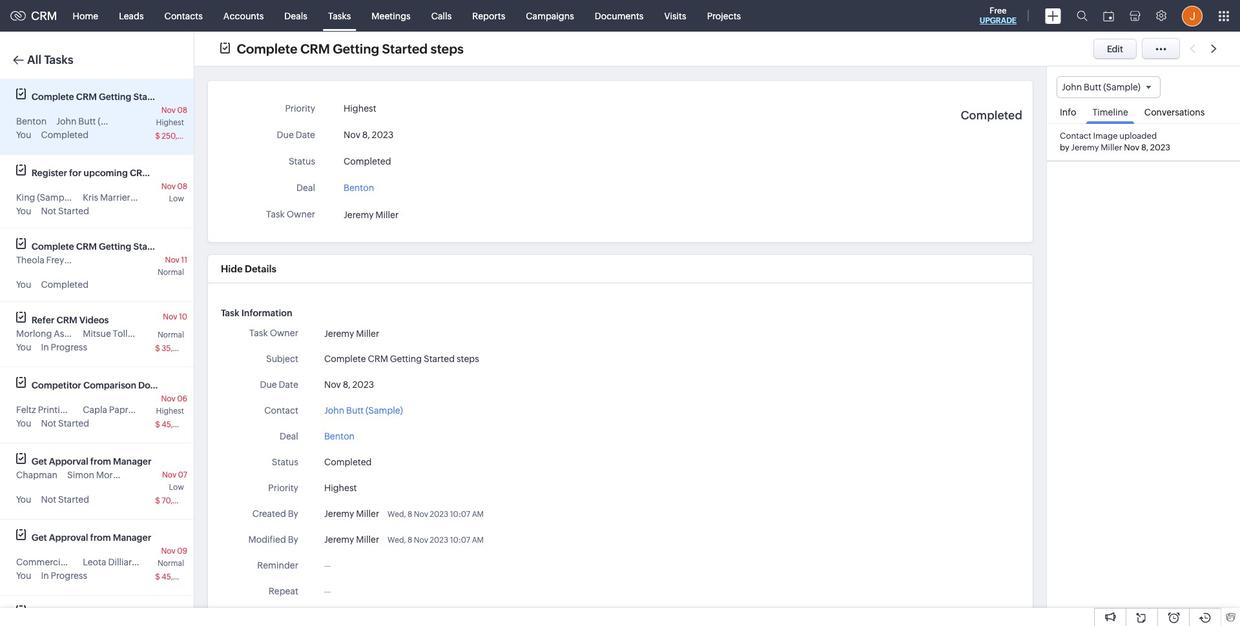 Task type: vqa. For each thing, say whether or not it's contained in the screenshot.


Task type: locate. For each thing, give the bounding box(es) containing it.
hide
[[221, 264, 243, 275]]

owner
[[287, 209, 315, 220], [270, 328, 299, 339]]

2 in progress from the top
[[41, 571, 87, 582]]

$ 35,000.00
[[155, 344, 201, 354]]

in down commercial
[[41, 571, 49, 582]]

completed
[[961, 109, 1023, 122], [41, 130, 89, 140], [344, 156, 391, 167], [41, 280, 89, 290], [324, 458, 372, 468]]

0 vertical spatial $ 45,000.00
[[155, 421, 201, 430]]

complete down all tasks
[[32, 92, 74, 102]]

contact inside contact image uploaded by jeremy miller nov 8, 2023
[[1061, 131, 1092, 141]]

manager inside get approval from manager nov 09
[[113, 533, 151, 544]]

complete up john butt (sample) link
[[324, 354, 366, 365]]

not started down simon on the left of the page
[[41, 495, 89, 505]]

john
[[1063, 82, 1083, 92], [56, 116, 77, 127], [324, 406, 345, 416]]

1 am from the top
[[472, 511, 484, 520]]

you down morlong
[[16, 343, 31, 353]]

task owner up details
[[266, 209, 315, 220]]

0 vertical spatial manager
[[113, 457, 152, 467]]

1 wed, 8 nov 2023 10:07 am from the top
[[388, 511, 484, 520]]

jeremy inside contact image uploaded by jeremy miller nov 8, 2023
[[1072, 143, 1100, 153]]

hide details link
[[221, 264, 277, 275]]

2 wed, from the top
[[388, 536, 406, 545]]

1 10:07 from the top
[[450, 511, 471, 520]]

1 vertical spatial by
[[288, 535, 299, 545]]

1 vertical spatial normal
[[158, 331, 184, 340]]

8 for created by
[[408, 511, 413, 520]]

1 vertical spatial wed,
[[388, 536, 406, 545]]

0 vertical spatial complete crm getting started steps
[[237, 41, 464, 56]]

7 you from the top
[[16, 571, 31, 582]]

nov inside get apporval from manager nov 07
[[162, 471, 177, 480]]

mitsue tollner (sample)
[[83, 329, 181, 339]]

$ 45,000.00 down the 09
[[155, 573, 201, 582]]

2 low from the top
[[169, 483, 184, 492]]

nov
[[161, 106, 176, 115], [344, 130, 361, 140], [1125, 143, 1140, 153], [161, 182, 176, 191], [165, 256, 180, 265], [163, 313, 177, 322], [324, 380, 341, 390], [161, 395, 176, 404], [162, 471, 177, 480], [414, 511, 428, 520], [414, 536, 428, 545], [161, 547, 176, 556]]

profile element
[[1175, 0, 1211, 31]]

low up the $ 70,000.00
[[169, 483, 184, 492]]

8, inside contact image uploaded by jeremy miller nov 8, 2023
[[1142, 143, 1149, 153]]

(sample) inside john butt (sample) link
[[366, 406, 403, 416]]

1 vertical spatial am
[[472, 536, 484, 545]]

2 vertical spatial normal
[[158, 560, 184, 569]]

in
[[41, 343, 49, 353], [41, 571, 49, 582]]

2 horizontal spatial john butt (sample)
[[1063, 82, 1141, 92]]

1 vertical spatial butt
[[78, 116, 96, 127]]

create menu element
[[1038, 0, 1070, 31]]

0 vertical spatial 8,
[[362, 130, 370, 140]]

1 vertical spatial task owner
[[249, 328, 299, 339]]

1 $ 45,000.00 from the top
[[155, 421, 201, 430]]

4 $ from the top
[[155, 497, 160, 506]]

$ left 70,000.00
[[155, 497, 160, 506]]

0 vertical spatial benton
[[16, 116, 47, 127]]

1 get from the top
[[32, 457, 47, 467]]

john butt (sample) inside john butt (sample) field
[[1063, 82, 1141, 92]]

by right modified at the left bottom of page
[[288, 535, 299, 545]]

1 vertical spatial 45,000.00
[[162, 573, 201, 582]]

2 vertical spatial 8,
[[343, 380, 351, 390]]

5 you from the top
[[16, 419, 31, 429]]

45,000.00 down the 09
[[162, 573, 201, 582]]

08 for webinars
[[177, 182, 187, 191]]

wed,
[[388, 511, 406, 520], [388, 536, 406, 545]]

contact
[[1061, 131, 1092, 141], [265, 406, 299, 416]]

nov 8, 2023
[[344, 130, 394, 140], [324, 380, 374, 390]]

from inside get apporval from manager nov 07
[[90, 457, 111, 467]]

1 vertical spatial benton link
[[324, 430, 355, 444]]

1 vertical spatial 10:07
[[450, 536, 471, 545]]

0 horizontal spatial 8,
[[343, 380, 351, 390]]

$ down leota dilliard (sample)
[[155, 573, 160, 582]]

jeremy miller
[[344, 210, 399, 221], [324, 329, 379, 339], [324, 509, 379, 520], [324, 535, 379, 545]]

2 10:07 from the top
[[450, 536, 471, 545]]

started
[[382, 41, 428, 56], [133, 92, 165, 102], [58, 206, 89, 217], [133, 242, 165, 252], [424, 354, 455, 365], [58, 419, 89, 429], [58, 495, 89, 505]]

1 progress from the top
[[51, 343, 87, 353]]

in progress down morlong associates at the bottom
[[41, 343, 87, 353]]

simon morasca (sample)
[[67, 471, 171, 481]]

wed, 8 nov 2023 10:07 am for modified by
[[388, 536, 484, 545]]

2 get from the top
[[32, 533, 47, 544]]

1 $ from the top
[[155, 132, 160, 141]]

get inside get apporval from manager nov 07
[[32, 457, 47, 467]]

2 45,000.00 from the top
[[162, 573, 201, 582]]

tasks right all
[[44, 53, 73, 67]]

2 8 from the top
[[408, 536, 413, 545]]

3 you from the top
[[16, 280, 31, 290]]

08
[[177, 106, 187, 115], [177, 182, 187, 191]]

1 vertical spatial contact
[[265, 406, 299, 416]]

1 vertical spatial john
[[56, 116, 77, 127]]

modified by
[[248, 535, 299, 545]]

low for kris marrier (sample)
[[169, 195, 184, 204]]

$ left the 250,000.00
[[155, 132, 160, 141]]

deals link
[[274, 0, 318, 31]]

manager up leota dilliard (sample)
[[113, 533, 151, 544]]

1 vertical spatial $ 45,000.00
[[155, 573, 201, 582]]

2 by from the top
[[288, 535, 299, 545]]

0 vertical spatial wed,
[[388, 511, 406, 520]]

45,000.00 down 06 on the left
[[162, 421, 201, 430]]

profile image
[[1183, 5, 1203, 26]]

not down printing
[[41, 419, 56, 429]]

you for king (sample)
[[16, 206, 31, 217]]

leads link
[[109, 0, 154, 31]]

2 horizontal spatial john
[[1063, 82, 1083, 92]]

get up chapman
[[32, 457, 47, 467]]

kris marrier (sample)
[[83, 193, 170, 203]]

0 vertical spatial normal
[[158, 268, 184, 277]]

2 wed, 8 nov 2023 10:07 am from the top
[[388, 536, 484, 545]]

10:07 for created by
[[450, 511, 471, 520]]

1 vertical spatial in
[[41, 571, 49, 582]]

meetings link
[[361, 0, 421, 31]]

1 horizontal spatial 8,
[[362, 130, 370, 140]]

from inside get approval from manager nov 09
[[90, 533, 111, 544]]

08 down webinars
[[177, 182, 187, 191]]

1 vertical spatial due date
[[260, 380, 299, 390]]

hide details
[[221, 264, 277, 275]]

$ 45,000.00 for leota dilliard (sample)
[[155, 573, 201, 582]]

meetings
[[372, 11, 411, 21]]

$ 45,000.00 down 06 on the left
[[155, 421, 201, 430]]

manager up simon morasca (sample)
[[113, 457, 152, 467]]

1 vertical spatial low
[[169, 483, 184, 492]]

webinars
[[153, 168, 193, 178]]

0 vertical spatial not
[[41, 206, 56, 217]]

from up morasca
[[90, 457, 111, 467]]

$ down capla paprocki (sample)
[[155, 421, 160, 430]]

status
[[289, 156, 315, 167], [272, 458, 299, 468]]

task left information
[[221, 308, 239, 319]]

0 vertical spatial john
[[1063, 82, 1083, 92]]

get for get apporval from manager
[[32, 457, 47, 467]]

1 vertical spatial from
[[90, 533, 111, 544]]

highest
[[344, 103, 377, 114], [156, 118, 184, 127], [156, 407, 184, 416], [324, 483, 357, 494]]

register for upcoming crm webinars nov 08
[[32, 168, 193, 191]]

by right created
[[288, 509, 299, 520]]

1 horizontal spatial tasks
[[328, 11, 351, 21]]

visits
[[665, 11, 687, 21]]

getting inside complete crm getting started steps nov 11
[[99, 242, 131, 252]]

created
[[252, 509, 286, 520]]

get inside get approval from manager nov 09
[[32, 533, 47, 544]]

2 horizontal spatial butt
[[1085, 82, 1102, 92]]

contact for contact image uploaded by jeremy miller nov 8, 2023
[[1061, 131, 1092, 141]]

tollner
[[113, 329, 142, 339]]

information
[[241, 308, 292, 319]]

2 you from the top
[[16, 206, 31, 217]]

0 vertical spatial 10:07
[[450, 511, 471, 520]]

not for (sample)
[[41, 206, 56, 217]]

low
[[169, 195, 184, 204], [169, 483, 184, 492]]

you up king
[[16, 130, 31, 140]]

0 vertical spatial task
[[266, 209, 285, 220]]

0 vertical spatial get
[[32, 457, 47, 467]]

steps
[[431, 41, 464, 56], [167, 92, 191, 102], [167, 242, 191, 252], [457, 354, 479, 365]]

1 vertical spatial john butt (sample)
[[56, 116, 135, 127]]

0 horizontal spatial john
[[56, 116, 77, 127]]

task owner
[[266, 209, 315, 220], [249, 328, 299, 339]]

benton
[[16, 116, 47, 127], [344, 183, 374, 193], [324, 432, 355, 442]]

crm link
[[10, 9, 57, 23]]

calls link
[[421, 0, 462, 31]]

task up details
[[266, 209, 285, 220]]

$ 45,000.00
[[155, 421, 201, 430], [155, 573, 201, 582]]

manager inside get apporval from manager nov 07
[[113, 457, 152, 467]]

complete inside complete crm getting started steps nov 08
[[32, 92, 74, 102]]

from for approval
[[90, 533, 111, 544]]

you down 'feltz'
[[16, 419, 31, 429]]

2 vertical spatial benton
[[324, 432, 355, 442]]

0 vertical spatial not started
[[41, 206, 89, 217]]

1 vertical spatial manager
[[113, 533, 151, 544]]

miller inside contact image uploaded by jeremy miller nov 8, 2023
[[1101, 143, 1123, 153]]

in progress for press
[[41, 571, 87, 582]]

not started down feltz printing service
[[41, 419, 89, 429]]

1 vertical spatial 8
[[408, 536, 413, 545]]

from up leota
[[90, 533, 111, 544]]

1 not started from the top
[[41, 206, 89, 217]]

1 vertical spatial not
[[41, 419, 56, 429]]

you down theola
[[16, 280, 31, 290]]

$ 45,000.00 for capla paprocki (sample)
[[155, 421, 201, 430]]

nov inside complete crm getting started steps nov 08
[[161, 106, 176, 115]]

0 vertical spatial benton link
[[344, 179, 374, 193]]

1 vertical spatial task
[[221, 308, 239, 319]]

0 vertical spatial 45,000.00
[[162, 421, 201, 430]]

0 horizontal spatial tasks
[[44, 53, 73, 67]]

task owner down information
[[249, 328, 299, 339]]

by
[[1061, 143, 1070, 153]]

1 wed, from the top
[[388, 511, 406, 520]]

complete crm getting started steps
[[237, 41, 464, 56], [324, 354, 479, 365]]

0 vertical spatial butt
[[1085, 82, 1102, 92]]

0 vertical spatial by
[[288, 509, 299, 520]]

progress down press
[[51, 571, 87, 582]]

08 inside complete crm getting started steps nov 08
[[177, 106, 187, 115]]

normal up $ 35,000.00
[[158, 331, 184, 340]]

documents
[[595, 11, 644, 21]]

1 you from the top
[[16, 130, 31, 140]]

details
[[245, 264, 277, 275]]

2 vertical spatial not
[[41, 495, 56, 505]]

6 you from the top
[[16, 495, 31, 505]]

1 45,000.00 from the top
[[162, 421, 201, 430]]

0 horizontal spatial contact
[[265, 406, 299, 416]]

complete crm getting started steps down tasks "link" on the left top
[[237, 41, 464, 56]]

contact down subject
[[265, 406, 299, 416]]

1 horizontal spatial contact
[[1061, 131, 1092, 141]]

1 low from the top
[[169, 195, 184, 204]]

2 08 from the top
[[177, 182, 187, 191]]

1 vertical spatial 8,
[[1142, 143, 1149, 153]]

0 vertical spatial john butt (sample)
[[1063, 82, 1141, 92]]

2 normal from the top
[[158, 331, 184, 340]]

1 vertical spatial wed, 8 nov 2023 10:07 am
[[388, 536, 484, 545]]

visits link
[[654, 0, 697, 31]]

in progress down commercial press
[[41, 571, 87, 582]]

0 vertical spatial in
[[41, 343, 49, 353]]

wed, 8 nov 2023 10:07 am for created by
[[388, 511, 484, 520]]

1 not from the top
[[41, 206, 56, 217]]

0 vertical spatial in progress
[[41, 343, 87, 353]]

1 vertical spatial not started
[[41, 419, 89, 429]]

0 vertical spatial am
[[472, 511, 484, 520]]

jeremy
[[1072, 143, 1100, 153], [344, 210, 374, 221], [324, 329, 354, 339], [324, 509, 354, 520], [324, 535, 354, 545]]

2 from from the top
[[90, 533, 111, 544]]

2 $ 45,000.00 from the top
[[155, 573, 201, 582]]

1 vertical spatial priority
[[268, 483, 299, 494]]

2 am from the top
[[472, 536, 484, 545]]

0 vertical spatial wed, 8 nov 2023 10:07 am
[[388, 511, 484, 520]]

john butt (sample)
[[1063, 82, 1141, 92], [56, 116, 135, 127], [324, 406, 403, 416]]

1 from from the top
[[90, 457, 111, 467]]

$ left 35,000.00
[[155, 344, 160, 354]]

in progress
[[41, 343, 87, 353], [41, 571, 87, 582]]

not
[[41, 206, 56, 217], [41, 419, 56, 429], [41, 495, 56, 505]]

2 vertical spatial not started
[[41, 495, 89, 505]]

benton link
[[344, 179, 374, 193], [324, 430, 355, 444]]

complete down accounts on the top left of page
[[237, 41, 298, 56]]

you down king
[[16, 206, 31, 217]]

normal down the 09
[[158, 560, 184, 569]]

am for created by
[[472, 511, 484, 520]]

all tasks
[[27, 53, 73, 67]]

steps inside complete crm getting started steps nov 08
[[167, 92, 191, 102]]

in for morlong
[[41, 343, 49, 353]]

0 horizontal spatial john butt (sample)
[[56, 116, 135, 127]]

2 vertical spatial butt
[[346, 406, 364, 416]]

previous record image
[[1190, 45, 1196, 53]]

0 vertical spatial progress
[[51, 343, 87, 353]]

not started down king (sample)
[[41, 206, 89, 217]]

$ 250,000.00
[[155, 132, 206, 141]]

progress down associates
[[51, 343, 87, 353]]

1 vertical spatial in progress
[[41, 571, 87, 582]]

nov inside complete crm getting started steps nov 11
[[165, 256, 180, 265]]

1 by from the top
[[288, 509, 299, 520]]

accounts
[[224, 11, 264, 21]]

1 horizontal spatial butt
[[346, 406, 364, 416]]

06
[[177, 395, 187, 404]]

tasks
[[328, 11, 351, 21], [44, 53, 73, 67]]

projects
[[707, 11, 741, 21]]

tasks right deals on the top left of page
[[328, 11, 351, 21]]

08 inside register for upcoming crm webinars nov 08
[[177, 182, 187, 191]]

normal for get approval from manager
[[158, 560, 184, 569]]

low down webinars
[[169, 195, 184, 204]]

you for feltz printing service
[[16, 419, 31, 429]]

8
[[408, 511, 413, 520], [408, 536, 413, 545]]

0 vertical spatial low
[[169, 195, 184, 204]]

3 not from the top
[[41, 495, 56, 505]]

2 progress from the top
[[51, 571, 87, 582]]

conversations
[[1145, 107, 1206, 118]]

theola
[[16, 255, 44, 266]]

10:07
[[450, 511, 471, 520], [450, 536, 471, 545]]

3 $ from the top
[[155, 421, 160, 430]]

1 vertical spatial 08
[[177, 182, 187, 191]]

8,
[[362, 130, 370, 140], [1142, 143, 1149, 153], [343, 380, 351, 390]]

1 vertical spatial date
[[279, 380, 299, 390]]

3 normal from the top
[[158, 560, 184, 569]]

0 vertical spatial contact
[[1061, 131, 1092, 141]]

0 vertical spatial due
[[277, 130, 294, 140]]

you down chapman
[[16, 495, 31, 505]]

2 in from the top
[[41, 571, 49, 582]]

5 $ from the top
[[155, 573, 160, 582]]

complete crm getting started steps up john butt (sample) link
[[324, 354, 479, 365]]

2 horizontal spatial 8,
[[1142, 143, 1149, 153]]

task down task information
[[249, 328, 268, 339]]

getting
[[333, 41, 379, 56], [99, 92, 131, 102], [99, 242, 131, 252], [390, 354, 422, 365]]

1 vertical spatial get
[[32, 533, 47, 544]]

in down morlong
[[41, 343, 49, 353]]

1 08 from the top
[[177, 106, 187, 115]]

1 vertical spatial progress
[[51, 571, 87, 582]]

0 vertical spatial from
[[90, 457, 111, 467]]

by for modified by
[[288, 535, 299, 545]]

2 not from the top
[[41, 419, 56, 429]]

07
[[178, 471, 187, 480]]

normal down 11
[[158, 268, 184, 277]]

2 vertical spatial john
[[324, 406, 345, 416]]

you down commercial
[[16, 571, 31, 582]]

by for created by
[[288, 509, 299, 520]]

08 up the 250,000.00
[[177, 106, 187, 115]]

1 in from the top
[[41, 343, 49, 353]]

you for benton
[[16, 130, 31, 140]]

0 vertical spatial 08
[[177, 106, 187, 115]]

get up commercial
[[32, 533, 47, 544]]

2 not started from the top
[[41, 419, 89, 429]]

4 you from the top
[[16, 343, 31, 353]]

campaigns
[[526, 11, 574, 21]]

progress for associates
[[51, 343, 87, 353]]

contact up by
[[1061, 131, 1092, 141]]

for
[[69, 168, 82, 178]]

tasks inside "link"
[[328, 11, 351, 21]]

not down king (sample)
[[41, 206, 56, 217]]

wed, 8 nov 2023 10:07 am
[[388, 511, 484, 520], [388, 536, 484, 545]]

2 $ from the top
[[155, 344, 160, 354]]

progress for press
[[51, 571, 87, 582]]

nov inside competitor comparison document nov 06
[[161, 395, 176, 404]]

45,000.00 for capla paprocki (sample)
[[162, 421, 201, 430]]

you
[[16, 130, 31, 140], [16, 206, 31, 217], [16, 280, 31, 290], [16, 343, 31, 353], [16, 419, 31, 429], [16, 495, 31, 505], [16, 571, 31, 582]]

not down chapman
[[41, 495, 56, 505]]

1 in progress from the top
[[41, 343, 87, 353]]

manager for dilliard
[[113, 533, 151, 544]]

1 8 from the top
[[408, 511, 413, 520]]

1 normal from the top
[[158, 268, 184, 277]]

date
[[296, 130, 315, 140], [279, 380, 299, 390]]

get
[[32, 457, 47, 467], [32, 533, 47, 544]]

complete up frey
[[32, 242, 74, 252]]

edit
[[1108, 44, 1124, 54]]

morlong
[[16, 329, 52, 339]]

low for simon morasca (sample)
[[169, 483, 184, 492]]

0 vertical spatial 8
[[408, 511, 413, 520]]

crm inside register for upcoming crm webinars nov 08
[[130, 168, 151, 178]]

reports link
[[462, 0, 516, 31]]

morlong associates
[[16, 329, 99, 339]]

0 vertical spatial due date
[[277, 130, 315, 140]]

0 vertical spatial tasks
[[328, 11, 351, 21]]



Task type: describe. For each thing, give the bounding box(es) containing it.
marrier
[[100, 193, 130, 203]]

manager for morasca
[[113, 457, 152, 467]]

get for get approval from manager
[[32, 533, 47, 544]]

0 vertical spatial deal
[[297, 183, 315, 193]]

0 vertical spatial status
[[289, 156, 315, 167]]

king
[[16, 193, 35, 203]]

(sample) inside 'theola frey (sample) normal'
[[66, 255, 103, 266]]

next record image
[[1212, 45, 1220, 53]]

feltz
[[16, 405, 36, 416]]

uploaded
[[1120, 131, 1158, 141]]

approval
[[49, 533, 88, 544]]

comparison
[[83, 381, 136, 391]]

steps inside complete crm getting started steps nov 11
[[167, 242, 191, 252]]

11
[[181, 256, 187, 265]]

70,000.00
[[162, 497, 201, 506]]

1 vertical spatial complete crm getting started steps
[[324, 354, 479, 365]]

created by
[[252, 509, 299, 520]]

competitor
[[32, 381, 81, 391]]

task information
[[221, 308, 292, 319]]

create menu image
[[1046, 8, 1062, 24]]

nov inside get approval from manager nov 09
[[161, 547, 176, 556]]

reminder
[[257, 561, 299, 571]]

search element
[[1070, 0, 1096, 32]]

you for commercial press
[[16, 571, 31, 582]]

1 horizontal spatial john butt (sample)
[[324, 406, 403, 416]]

$ for leota dilliard (sample)
[[155, 573, 160, 582]]

commercial press
[[16, 558, 92, 568]]

contacts link
[[154, 0, 213, 31]]

0 vertical spatial priority
[[285, 103, 315, 114]]

edit button
[[1094, 38, 1137, 59]]

09
[[177, 547, 187, 556]]

wed, for modified by
[[388, 536, 406, 545]]

10
[[179, 313, 187, 322]]

conversations link
[[1139, 98, 1212, 124]]

all
[[27, 53, 41, 67]]

$ for simon morasca (sample)
[[155, 497, 160, 506]]

calendar image
[[1104, 11, 1115, 21]]

complete crm getting started steps nov 08
[[32, 92, 191, 115]]

document
[[138, 381, 184, 391]]

capla paprocki (sample)
[[83, 405, 185, 416]]

35,000.00
[[162, 344, 201, 354]]

1 horizontal spatial john
[[324, 406, 345, 416]]

$ for mitsue tollner (sample)
[[155, 344, 160, 354]]

nov inside register for upcoming crm webinars nov 08
[[161, 182, 176, 191]]

leota dilliard (sample)
[[83, 558, 177, 568]]

John Butt (Sample) field
[[1057, 76, 1161, 98]]

contact image uploaded by jeremy miller nov 8, 2023
[[1061, 131, 1171, 153]]

getting inside complete crm getting started steps nov 08
[[99, 92, 131, 102]]

home link
[[62, 0, 109, 31]]

service
[[73, 405, 104, 416]]

tasks link
[[318, 0, 361, 31]]

search image
[[1077, 10, 1088, 21]]

am for modified by
[[472, 536, 484, 545]]

1 vertical spatial deal
[[280, 432, 299, 442]]

not started for (sample)
[[41, 206, 89, 217]]

0 horizontal spatial butt
[[78, 116, 96, 127]]

1 vertical spatial status
[[272, 458, 299, 468]]

associates
[[54, 329, 99, 339]]

videos
[[79, 315, 109, 326]]

leota
[[83, 558, 106, 568]]

1 vertical spatial benton
[[344, 183, 374, 193]]

started inside complete crm getting started steps nov 08
[[133, 92, 165, 102]]

0 vertical spatial owner
[[287, 209, 315, 220]]

dilliard
[[108, 558, 137, 568]]

1 vertical spatial nov 8, 2023
[[324, 380, 374, 390]]

repeat
[[269, 587, 299, 597]]

1 vertical spatial owner
[[270, 328, 299, 339]]

timeline
[[1093, 107, 1129, 118]]

deals
[[285, 11, 308, 21]]

wed, for created by
[[388, 511, 406, 520]]

complete inside complete crm getting started steps nov 11
[[32, 242, 74, 252]]

08 for steps
[[177, 106, 187, 115]]

home
[[73, 11, 98, 21]]

2 vertical spatial task
[[249, 328, 268, 339]]

from for apporval
[[90, 457, 111, 467]]

not started for printing
[[41, 419, 89, 429]]

2023 inside contact image uploaded by jeremy miller nov 8, 2023
[[1151, 143, 1171, 153]]

0 vertical spatial task owner
[[266, 209, 315, 220]]

normal for refer crm videos
[[158, 331, 184, 340]]

crm inside complete crm getting started steps nov 11
[[76, 242, 97, 252]]

refer
[[32, 315, 55, 326]]

not for printing
[[41, 419, 56, 429]]

projects link
[[697, 0, 752, 31]]

upcoming
[[84, 168, 128, 178]]

free
[[990, 6, 1007, 16]]

kris
[[83, 193, 98, 203]]

0 vertical spatial date
[[296, 130, 315, 140]]

mitsue
[[83, 329, 111, 339]]

info
[[1061, 107, 1077, 118]]

you for morlong associates
[[16, 343, 31, 353]]

commercial
[[16, 558, 68, 568]]

$ for john butt (sample)
[[155, 132, 160, 141]]

nov 10
[[163, 313, 187, 322]]

paprocki
[[109, 405, 146, 416]]

butt inside field
[[1085, 82, 1102, 92]]

john butt (sample) link
[[324, 405, 403, 418]]

timeline link
[[1087, 98, 1135, 124]]

free upgrade
[[980, 6, 1017, 25]]

subject
[[266, 354, 299, 365]]

john inside field
[[1063, 82, 1083, 92]]

normal inside 'theola frey (sample) normal'
[[158, 268, 184, 277]]

feltz printing service
[[16, 405, 104, 416]]

$ for capla paprocki (sample)
[[155, 421, 160, 430]]

0 vertical spatial nov 8, 2023
[[344, 130, 394, 140]]

simon
[[67, 471, 94, 481]]

45,000.00 for leota dilliard (sample)
[[162, 573, 201, 582]]

chapman
[[16, 471, 57, 481]]

capla
[[83, 405, 107, 416]]

250,000.00
[[162, 132, 206, 141]]

nov inside contact image uploaded by jeremy miller nov 8, 2023
[[1125, 143, 1140, 153]]

get apporval from manager nov 07
[[32, 457, 187, 480]]

accounts link
[[213, 0, 274, 31]]

register
[[32, 168, 67, 178]]

upgrade
[[980, 16, 1017, 25]]

contacts
[[165, 11, 203, 21]]

documents link
[[585, 0, 654, 31]]

1 vertical spatial due
[[260, 380, 277, 390]]

campaigns link
[[516, 0, 585, 31]]

get approval from manager nov 09
[[32, 533, 187, 556]]

king (sample)
[[16, 193, 74, 203]]

in progress for associates
[[41, 343, 87, 353]]

contact for contact
[[265, 406, 299, 416]]

image
[[1094, 131, 1118, 141]]

in for commercial
[[41, 571, 49, 582]]

(sample) inside john butt (sample) field
[[1104, 82, 1141, 92]]

8 for modified by
[[408, 536, 413, 545]]

complete crm getting started steps nov 11
[[32, 242, 191, 265]]

you for chapman
[[16, 495, 31, 505]]

info link
[[1054, 98, 1083, 124]]

apporval
[[49, 457, 88, 467]]

started inside complete crm getting started steps nov 11
[[133, 242, 165, 252]]

crm inside complete crm getting started steps nov 08
[[76, 92, 97, 102]]

press
[[69, 558, 92, 568]]

refer crm videos
[[32, 315, 109, 326]]

10:07 for modified by
[[450, 536, 471, 545]]

3 not started from the top
[[41, 495, 89, 505]]

morasca
[[96, 471, 132, 481]]

$ 70,000.00
[[155, 497, 201, 506]]

1 vertical spatial tasks
[[44, 53, 73, 67]]

modified
[[248, 535, 286, 545]]

leads
[[119, 11, 144, 21]]

theola frey (sample) normal
[[16, 255, 184, 277]]



